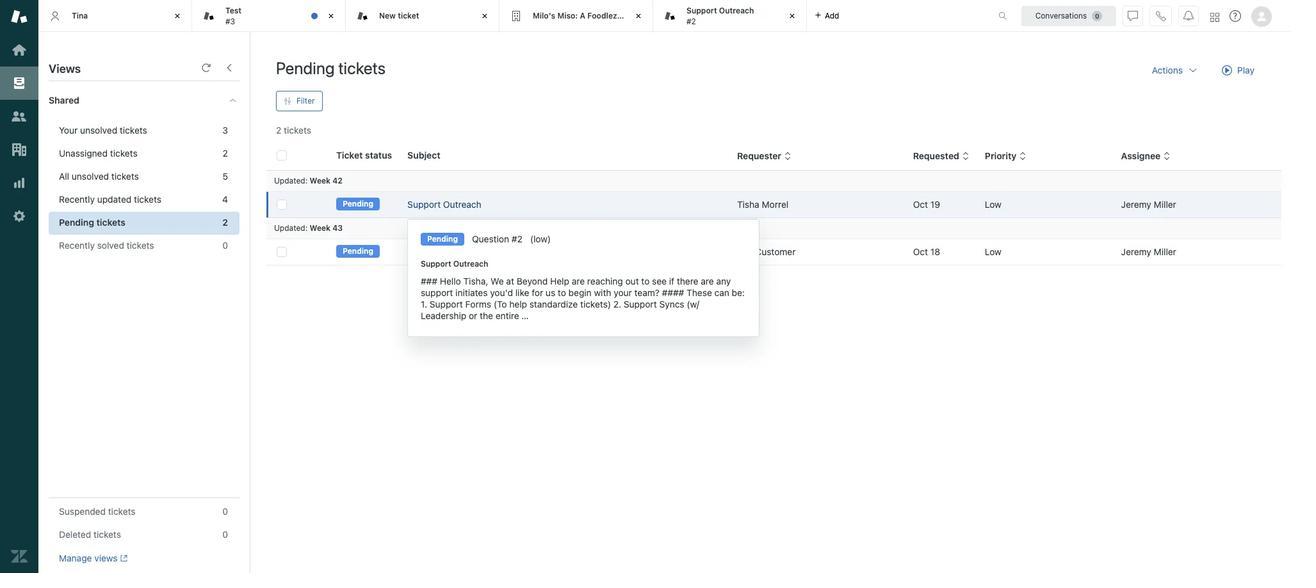 Task type: locate. For each thing, give the bounding box(es) containing it.
updated: week 42
[[274, 176, 343, 186]]

0 vertical spatial ticket
[[398, 11, 419, 20]]

2 vertical spatial 2
[[222, 217, 228, 228]]

0
[[222, 240, 228, 251], [222, 507, 228, 518], [222, 530, 228, 541]]

requester
[[737, 151, 781, 161]]

week for week 43
[[310, 224, 331, 233]]

1 low from the top
[[985, 199, 1002, 210]]

pending tickets
[[276, 58, 386, 78], [59, 217, 126, 228]]

2
[[276, 125, 281, 136], [223, 148, 228, 159], [222, 217, 228, 228]]

1 vertical spatial support
[[407, 199, 441, 210]]

2 for unassigned tickets
[[223, 148, 228, 159]]

button displays agent's chat status as invisible. image
[[1128, 11, 1138, 21]]

miller for 19
[[1154, 199, 1177, 210]]

1 vertical spatial pending tickets
[[59, 217, 126, 228]]

customers image
[[11, 108, 28, 125]]

assignee button
[[1121, 151, 1171, 162]]

2 row from the top
[[266, 239, 1282, 265]]

#3
[[225, 16, 235, 26]]

support up the #2
[[687, 6, 717, 15]]

the customer
[[737, 247, 796, 257]]

support for support outreach
[[407, 199, 441, 210]]

2 down filter button
[[276, 125, 281, 136]]

tisha
[[737, 199, 759, 210]]

solved
[[97, 240, 124, 251]]

tab containing test
[[192, 0, 346, 32]]

1 miller from the top
[[1154, 199, 1177, 210]]

week left 42
[[310, 176, 331, 186]]

1 horizontal spatial tab
[[653, 0, 807, 32]]

unsolved for all
[[72, 171, 109, 182]]

unassigned tickets
[[59, 148, 137, 159]]

2 tab from the left
[[653, 0, 807, 32]]

unsolved up the unassigned tickets
[[80, 125, 117, 136]]

support
[[687, 6, 717, 15], [407, 199, 441, 210]]

0 vertical spatial recently
[[59, 194, 95, 205]]

1 vertical spatial recently
[[59, 240, 95, 251]]

oct left 19
[[913, 199, 928, 210]]

1 vertical spatial 2
[[223, 148, 228, 159]]

outreach for support outreach
[[443, 199, 481, 210]]

tina
[[72, 11, 88, 20]]

43
[[333, 224, 343, 233]]

actions button
[[1142, 58, 1209, 83]]

0 vertical spatial unsolved
[[80, 125, 117, 136]]

notifications image
[[1184, 11, 1194, 21]]

a
[[580, 11, 585, 20]]

2 up 5
[[223, 148, 228, 159]]

1 jeremy from the top
[[1121, 199, 1152, 210]]

1 vertical spatial updated:
[[274, 224, 308, 233]]

jeremy miller
[[1121, 199, 1177, 210], [1121, 247, 1177, 257]]

pending
[[276, 58, 335, 78], [343, 199, 373, 209], [59, 217, 94, 228], [343, 247, 373, 256]]

1 jeremy miller from the top
[[1121, 199, 1177, 210]]

close image for tina
[[171, 10, 184, 22]]

0 vertical spatial outreach
[[719, 6, 754, 15]]

3 close image from the left
[[478, 10, 491, 22]]

1 vertical spatial week
[[310, 224, 331, 233]]

priority
[[985, 151, 1017, 161]]

recently left solved
[[59, 240, 95, 251]]

1 week from the top
[[310, 176, 331, 186]]

row up customer
[[266, 192, 1282, 218]]

subject
[[407, 150, 440, 161]]

1 horizontal spatial support
[[687, 6, 717, 15]]

low
[[985, 199, 1002, 210], [985, 247, 1002, 257]]

2 vertical spatial 0
[[222, 530, 228, 541]]

1 vertical spatial jeremy
[[1121, 247, 1152, 257]]

tickets up updated in the left of the page
[[111, 171, 139, 182]]

0 horizontal spatial ticket
[[398, 11, 419, 20]]

2 0 from the top
[[222, 507, 228, 518]]

zendesk support image
[[11, 8, 28, 25]]

unsolved down unassigned in the left top of the page
[[72, 171, 109, 182]]

week
[[310, 176, 331, 186], [310, 224, 331, 233]]

close image inside 'milo's miso: a foodlez subsidiary' tab
[[632, 10, 645, 22]]

zendesk image
[[11, 549, 28, 566]]

1 updated: from the top
[[274, 176, 308, 186]]

row down morrel
[[266, 239, 1282, 265]]

pending tickets up 'filter'
[[276, 58, 386, 78]]

shared
[[49, 95, 79, 106]]

0 vertical spatial miller
[[1154, 199, 1177, 210]]

tab containing support outreach
[[653, 0, 807, 32]]

0 horizontal spatial outreach
[[443, 199, 481, 210]]

0 vertical spatial row
[[266, 192, 1282, 218]]

0 vertical spatial pending tickets
[[276, 58, 386, 78]]

updated:
[[274, 176, 308, 186], [274, 224, 308, 233]]

tabs tab list
[[38, 0, 985, 32]]

recently
[[59, 194, 95, 205], [59, 240, 95, 251]]

1 horizontal spatial outreach
[[719, 6, 754, 15]]

updated: left "43"
[[274, 224, 308, 233]]

close image left new
[[325, 10, 338, 22]]

organizations image
[[11, 142, 28, 158]]

1 vertical spatial miller
[[1154, 247, 1177, 257]]

0 vertical spatial low
[[985, 199, 1002, 210]]

foodlez
[[587, 11, 617, 20]]

updated: for updated: week 42
[[274, 176, 308, 186]]

close image right foodlez
[[632, 10, 645, 22]]

the
[[737, 247, 753, 257]]

1 vertical spatial unsolved
[[72, 171, 109, 182]]

outreach inside support outreach #2
[[719, 6, 754, 15]]

1 recently from the top
[[59, 194, 95, 205]]

miller
[[1154, 199, 1177, 210], [1154, 247, 1177, 257]]

1 close image from the left
[[171, 10, 184, 22]]

0 vertical spatial jeremy miller
[[1121, 199, 1177, 210]]

ticket:
[[441, 247, 466, 257]]

oct
[[913, 199, 928, 210], [913, 247, 928, 257]]

2 low from the top
[[985, 247, 1002, 257]]

2 oct from the top
[[913, 247, 928, 257]]

tickets up deleted tickets
[[108, 507, 136, 518]]

get started image
[[11, 42, 28, 58]]

add
[[825, 11, 839, 20]]

42
[[333, 176, 343, 186]]

2 miller from the top
[[1154, 247, 1177, 257]]

3 0 from the top
[[222, 530, 228, 541]]

oct left the 18 at top right
[[913, 247, 928, 257]]

suspended tickets
[[59, 507, 136, 518]]

2 jeremy from the top
[[1121, 247, 1152, 257]]

add button
[[807, 0, 847, 31]]

1 vertical spatial outreach
[[443, 199, 481, 210]]

ticket right the the
[[508, 247, 531, 257]]

1 vertical spatial ticket
[[508, 247, 531, 257]]

recently updated tickets
[[59, 194, 161, 205]]

0 vertical spatial support
[[687, 6, 717, 15]]

outreach
[[719, 6, 754, 15], [443, 199, 481, 210]]

recently down all
[[59, 194, 95, 205]]

1 vertical spatial 0
[[222, 507, 228, 518]]

ticket inside tab
[[398, 11, 419, 20]]

close image inside new ticket tab
[[478, 10, 491, 22]]

5 close image from the left
[[786, 10, 799, 22]]

assignee
[[1121, 151, 1161, 161]]

0 vertical spatial updated:
[[274, 176, 308, 186]]

row
[[266, 192, 1282, 218], [266, 239, 1282, 265]]

1 0 from the top
[[222, 240, 228, 251]]

1 vertical spatial jeremy miller
[[1121, 247, 1177, 257]]

ticket right new
[[398, 11, 419, 20]]

support for support outreach #2
[[687, 6, 717, 15]]

tickets down new
[[338, 58, 386, 78]]

week for week 42
[[310, 176, 331, 186]]

support up sample
[[407, 199, 441, 210]]

low right the 18 at top right
[[985, 247, 1002, 257]]

unassigned
[[59, 148, 108, 159]]

requester button
[[737, 151, 792, 162]]

low for oct 18
[[985, 247, 1002, 257]]

2 updated: from the top
[[274, 224, 308, 233]]

shared heading
[[38, 81, 250, 120]]

sample ticket: meet the ticket
[[407, 247, 531, 257]]

manage views
[[59, 553, 118, 564]]

support outreach link
[[407, 199, 481, 211]]

1 oct from the top
[[913, 199, 928, 210]]

main element
[[0, 0, 38, 574]]

ticket status
[[336, 150, 392, 161]]

2 jeremy miller from the top
[[1121, 247, 1177, 257]]

2 recently from the top
[[59, 240, 95, 251]]

tickets up the views
[[94, 530, 121, 541]]

1 tab from the left
[[192, 0, 346, 32]]

low down priority
[[985, 199, 1002, 210]]

0 horizontal spatial support
[[407, 199, 441, 210]]

4 close image from the left
[[632, 10, 645, 22]]

jeremy miller for 18
[[1121, 247, 1177, 257]]

updated: left 42
[[274, 176, 308, 186]]

0 vertical spatial jeremy
[[1121, 199, 1152, 210]]

reporting image
[[11, 175, 28, 192]]

close image left add 'dropdown button'
[[786, 10, 799, 22]]

tab
[[192, 0, 346, 32], [653, 0, 807, 32]]

milo's miso: a foodlez subsidiary tab
[[500, 0, 659, 32]]

recently for recently updated tickets
[[59, 194, 95, 205]]

updated: for updated: week 43
[[274, 224, 308, 233]]

your unsolved tickets
[[59, 125, 147, 136]]

week left "43"
[[310, 224, 331, 233]]

1 vertical spatial row
[[266, 239, 1282, 265]]

close image for milo's miso: a foodlez subsidiary
[[632, 10, 645, 22]]

0 horizontal spatial tab
[[192, 0, 346, 32]]

your
[[59, 125, 78, 136]]

close image inside tina tab
[[171, 10, 184, 22]]

collapse views pane image
[[224, 63, 234, 73]]

close image
[[171, 10, 184, 22], [325, 10, 338, 22], [478, 10, 491, 22], [632, 10, 645, 22], [786, 10, 799, 22]]

milo's miso: a foodlez subsidiary
[[533, 11, 659, 20]]

tickets
[[338, 58, 386, 78], [120, 125, 147, 136], [284, 125, 311, 136], [110, 148, 137, 159], [111, 171, 139, 182], [134, 194, 161, 205], [96, 217, 126, 228], [127, 240, 154, 251], [108, 507, 136, 518], [94, 530, 121, 541]]

0 vertical spatial week
[[310, 176, 331, 186]]

conversations
[[1036, 11, 1087, 20]]

priority button
[[985, 151, 1027, 162]]

close image left #3
[[171, 10, 184, 22]]

support inside support outreach #2
[[687, 6, 717, 15]]

1 vertical spatial oct
[[913, 247, 928, 257]]

pending tickets up recently solved tickets
[[59, 217, 126, 228]]

tisha morrel
[[737, 199, 789, 210]]

manage
[[59, 553, 92, 564]]

tickets down shared dropdown button
[[120, 125, 147, 136]]

1 horizontal spatial pending tickets
[[276, 58, 386, 78]]

unsolved
[[80, 125, 117, 136], [72, 171, 109, 182]]

2 down 4
[[222, 217, 228, 228]]

close image left milo's
[[478, 10, 491, 22]]

1 row from the top
[[266, 192, 1282, 218]]

0 vertical spatial oct
[[913, 199, 928, 210]]

1 vertical spatial low
[[985, 247, 1002, 257]]

2 week from the top
[[310, 224, 331, 233]]

recently for recently solved tickets
[[59, 240, 95, 251]]

jeremy
[[1121, 199, 1152, 210], [1121, 247, 1152, 257]]

zendesk products image
[[1211, 12, 1220, 21]]

jeremy miller for 19
[[1121, 199, 1177, 210]]

new ticket tab
[[346, 0, 500, 32]]

ticket
[[398, 11, 419, 20], [508, 247, 531, 257]]

recently solved tickets
[[59, 240, 154, 251]]

0 vertical spatial 0
[[222, 240, 228, 251]]

row containing support outreach
[[266, 192, 1282, 218]]



Task type: describe. For each thing, give the bounding box(es) containing it.
support outreach #2
[[687, 6, 754, 26]]

meet
[[469, 247, 490, 257]]

filter
[[297, 96, 315, 106]]

new ticket
[[379, 11, 419, 20]]

views
[[49, 62, 81, 76]]

0 for suspended tickets
[[222, 507, 228, 518]]

test #3
[[225, 6, 242, 26]]

miso:
[[558, 11, 578, 20]]

oct 19
[[913, 199, 940, 210]]

subsidiary
[[619, 11, 659, 20]]

2 for pending tickets
[[222, 217, 228, 228]]

actions
[[1152, 65, 1183, 76]]

2 close image from the left
[[325, 10, 338, 22]]

pending up "43"
[[343, 199, 373, 209]]

oct 18
[[913, 247, 940, 257]]

deleted
[[59, 530, 91, 541]]

support outreach
[[407, 199, 481, 210]]

tina tab
[[38, 0, 192, 32]]

0 vertical spatial 2
[[276, 125, 281, 136]]

0 for deleted tickets
[[222, 530, 228, 541]]

0 for recently solved tickets
[[222, 240, 228, 251]]

updated
[[97, 194, 132, 205]]

outreach for support outreach #2
[[719, 6, 754, 15]]

close image for new ticket
[[478, 10, 491, 22]]

row containing sample ticket: meet the ticket
[[266, 239, 1282, 265]]

18
[[931, 247, 940, 257]]

4
[[222, 194, 228, 205]]

filter button
[[276, 91, 323, 111]]

deleted tickets
[[59, 530, 121, 541]]

sample
[[407, 247, 438, 257]]

ticket
[[336, 150, 363, 161]]

the
[[492, 247, 505, 257]]

tickets right solved
[[127, 240, 154, 251]]

customer
[[755, 247, 796, 257]]

2 tickets
[[276, 125, 311, 136]]

low for oct 19
[[985, 199, 1002, 210]]

1 horizontal spatial ticket
[[508, 247, 531, 257]]

status
[[365, 150, 392, 161]]

play
[[1238, 65, 1255, 76]]

tickets right updated in the left of the page
[[134, 194, 161, 205]]

suspended
[[59, 507, 106, 518]]

jeremy for oct 18
[[1121, 247, 1152, 257]]

19
[[931, 199, 940, 210]]

tickets up solved
[[96, 217, 126, 228]]

5
[[223, 171, 228, 182]]

all
[[59, 171, 69, 182]]

get help image
[[1230, 10, 1241, 22]]

tickets down your unsolved tickets on the left of the page
[[110, 148, 137, 159]]

pending up 'filter'
[[276, 58, 335, 78]]

sample ticket: meet the ticket link
[[407, 246, 531, 259]]

test
[[225, 6, 242, 15]]

pending down "43"
[[343, 247, 373, 256]]

unsolved for your
[[80, 125, 117, 136]]

requested
[[913, 151, 959, 161]]

jeremy for oct 19
[[1121, 199, 1152, 210]]

3
[[222, 125, 228, 136]]

shared button
[[38, 81, 216, 120]]

updated: week 43
[[274, 224, 343, 233]]

(opens in a new tab) image
[[118, 556, 127, 563]]

miller for 18
[[1154, 247, 1177, 257]]

milo's
[[533, 11, 555, 20]]

views
[[94, 553, 118, 564]]

oct for oct 18
[[913, 247, 928, 257]]

pending up recently solved tickets
[[59, 217, 94, 228]]

#2
[[687, 16, 696, 26]]

morrel
[[762, 199, 789, 210]]

refresh views pane image
[[201, 63, 211, 73]]

new
[[379, 11, 396, 20]]

tickets down filter button
[[284, 125, 311, 136]]

all unsolved tickets
[[59, 171, 139, 182]]

requested button
[[913, 151, 970, 162]]

play button
[[1211, 58, 1266, 83]]

oct for oct 19
[[913, 199, 928, 210]]

admin image
[[11, 208, 28, 225]]

conversations button
[[1022, 5, 1116, 26]]

views image
[[11, 75, 28, 92]]

0 horizontal spatial pending tickets
[[59, 217, 126, 228]]

manage views link
[[59, 553, 127, 565]]



Task type: vqa. For each thing, say whether or not it's contained in the screenshot.
▼ for Triggers
no



